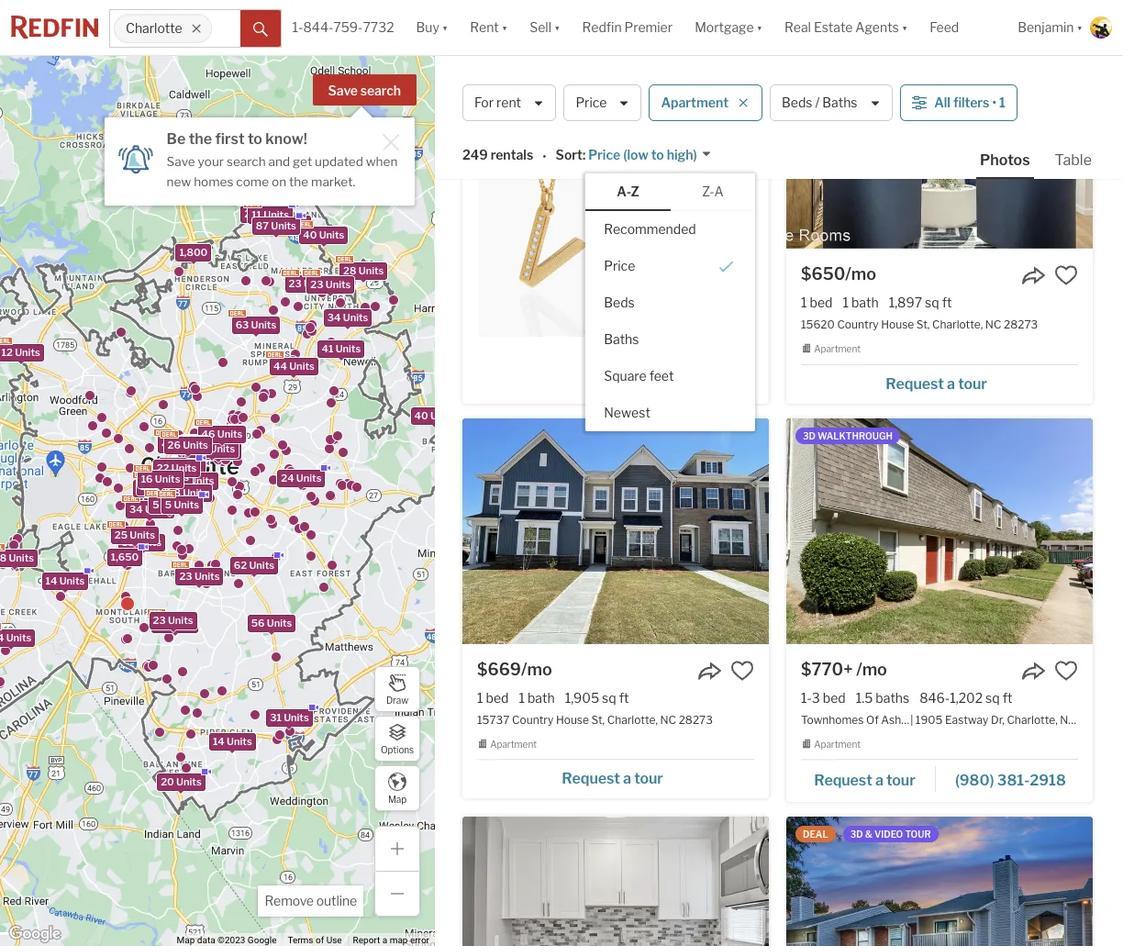Task type: describe. For each thing, give the bounding box(es) containing it.
sort :
[[556, 147, 586, 163]]

st, for $669 /mo
[[592, 713, 605, 727]]

5 units down the 19 units
[[153, 498, 187, 511]]

photo of 15737 country house st, charlotte, nc 28273 image
[[463, 418, 769, 644]]

baths inside "dialog"
[[604, 331, 640, 347]]

0 horizontal spatial 12 units
[[1, 346, 40, 359]]

1 vertical spatial 15 units
[[141, 492, 180, 505]]

draw button
[[375, 667, 421, 713]]

a for $669 /mo request a tour button
[[624, 771, 632, 788]]

2 horizontal spatial nc
[[1061, 713, 1077, 727]]

photo of 1905 eastway dr, charlotte, nc 28205 image
[[787, 418, 1094, 644]]

5 units down 39
[[165, 499, 199, 512]]

26
[[168, 439, 181, 452]]

1,202
[[951, 690, 984, 706]]

charlotte, for $669 /mo
[[608, 713, 658, 727]]

redfin
[[583, 20, 622, 35]]

• for 249 rentals •
[[543, 148, 547, 164]]

/
[[816, 95, 820, 111]]

be the first to know!
[[167, 130, 307, 148]]

10
[[156, 618, 168, 631]]

0 horizontal spatial 34
[[129, 503, 143, 516]]

report a map error link
[[353, 936, 430, 946]]

5 ▾ from the left
[[902, 20, 908, 35]]

mortgage ▾
[[695, 20, 763, 35]]

redfin premier button
[[572, 0, 684, 55]]

1,800
[[179, 246, 208, 259]]

1 inside button
[[1000, 95, 1006, 111]]

1 horizontal spatial 3
[[812, 690, 821, 706]]

▾ for rent ▾
[[502, 20, 508, 35]]

11
[[252, 209, 262, 221]]

1 horizontal spatial 14 units
[[213, 736, 252, 749]]

sq for $650 /mo
[[926, 295, 940, 310]]

39 units
[[174, 475, 215, 488]]

ashbrook
[[882, 713, 932, 727]]

/mo for $669 /mo
[[522, 660, 552, 679]]

newest button
[[586, 394, 756, 431]]

2918
[[1030, 772, 1067, 790]]

apartment button
[[650, 84, 763, 121]]

house for $650 /mo
[[882, 318, 915, 331]]

rentals
[[491, 147, 534, 163]]

request a tour for $669 /mo
[[562, 771, 664, 788]]

1 horizontal spatial 14
[[213, 736, 225, 749]]

report for report a map error
[[353, 936, 380, 946]]

of
[[867, 713, 879, 727]]

tour for $650 /mo
[[959, 375, 988, 393]]

country for $669
[[512, 713, 554, 727]]

real estate agents ▾
[[785, 20, 908, 35]]

when
[[366, 154, 398, 169]]

rent ▾ button
[[459, 0, 519, 55]]

map data ©2023 google
[[177, 936, 277, 946]]

rent inside dropdown button
[[470, 20, 499, 35]]

0 vertical spatial baths
[[823, 95, 858, 111]]

google
[[248, 936, 277, 946]]

google image
[[5, 923, 65, 947]]

1 down $669 /mo
[[519, 690, 525, 706]]

benjamin ▾
[[1019, 20, 1084, 35]]

beds button
[[586, 284, 756, 321]]

2 horizontal spatial ft
[[1003, 690, 1013, 706]]

ft for $650 /mo
[[943, 295, 953, 310]]

use
[[327, 936, 342, 946]]

23 down 25 units
[[153, 614, 166, 627]]

23 units left 62
[[179, 570, 220, 583]]

feed button
[[919, 0, 1007, 55]]

15620 country house st, charlotte, nc 28273
[[802, 318, 1039, 331]]

1 bath for $669 /mo
[[519, 690, 555, 706]]

1,905 sq ft
[[565, 690, 629, 706]]

25 units
[[115, 529, 155, 542]]

beds for beds
[[604, 294, 635, 310]]

31 units
[[270, 712, 309, 725]]

6
[[273, 218, 280, 231]]

buy ▾
[[416, 20, 448, 35]]

1 horizontal spatial 40 units
[[415, 410, 456, 423]]

apartment for $669 /mo
[[490, 739, 537, 750]]

sort
[[556, 147, 583, 163]]

28273 for $669 /mo
[[679, 713, 713, 727]]

nc for $669 /mo
[[661, 713, 677, 727]]

0 horizontal spatial 14
[[45, 574, 57, 587]]

87
[[256, 219, 269, 232]]

photos button
[[977, 151, 1052, 179]]

0 vertical spatial 15
[[162, 460, 174, 473]]

46
[[202, 428, 215, 441]]

1 up "15620"
[[802, 295, 808, 310]]

23 units down 28
[[311, 278, 351, 291]]

remove
[[265, 893, 314, 909]]

apartment for $770+ /mo
[[815, 739, 861, 750]]

23 units down the 6 units
[[289, 278, 329, 291]]

63 units
[[236, 318, 277, 331]]

market.
[[311, 174, 356, 189]]

0 vertical spatial 34
[[328, 312, 341, 325]]

1 horizontal spatial 12 units
[[140, 480, 179, 493]]

1 vertical spatial 16
[[122, 537, 134, 549]]

bath for $650 /mo
[[852, 295, 879, 310]]

the inside save your search and get updated when new homes come on the market.
[[289, 174, 309, 189]]

options
[[381, 744, 414, 755]]

44 units
[[274, 360, 315, 373]]

28 units
[[344, 264, 384, 277]]

a-
[[617, 184, 631, 199]]

▾ for buy ▾
[[442, 20, 448, 35]]

1 horizontal spatial 5
[[165, 499, 172, 512]]

23 up 41
[[311, 278, 324, 291]]

terms of use link
[[288, 936, 342, 946]]

real
[[785, 20, 812, 35]]

1.5 baths
[[856, 690, 910, 706]]

price button for beds
[[586, 248, 756, 284]]

2 horizontal spatial 24
[[281, 472, 294, 485]]

87 units
[[256, 219, 296, 232]]

1 vertical spatial 12
[[199, 445, 211, 458]]

photo of 3517 burner dr, charlotte, nc 28205 image
[[463, 817, 769, 947]]

39
[[174, 475, 187, 488]]

23 up 10 units
[[179, 570, 192, 583]]

bed for $650
[[810, 295, 833, 310]]

apartment for $650 /mo
[[815, 343, 861, 354]]

map region
[[0, 0, 638, 947]]

&
[[866, 829, 873, 840]]

come
[[236, 174, 269, 189]]

ad region
[[478, 108, 754, 337]]

846-1,202 sq ft
[[920, 690, 1013, 706]]

homes
[[194, 174, 234, 189]]

z-a
[[703, 184, 724, 199]]

charlotte for charlotte apartments for rent
[[463, 74, 554, 98]]

sell ▾ button
[[519, 0, 572, 55]]

z-a button
[[671, 173, 756, 210]]

rent ▾
[[470, 20, 508, 35]]

rent
[[497, 95, 522, 111]]

63
[[236, 318, 249, 331]]

1 vertical spatial 12 units
[[199, 445, 238, 458]]

house for $669 /mo
[[556, 713, 589, 727]]

request a tour button for $650 /mo
[[802, 369, 1079, 396]]

0 horizontal spatial 15
[[141, 492, 153, 505]]

table button
[[1052, 151, 1096, 177]]

remove charlotte image
[[191, 23, 202, 34]]

z
[[631, 184, 640, 199]]

49 units
[[162, 438, 203, 450]]

1 bed for $669 /mo
[[477, 690, 509, 706]]

deal
[[803, 829, 829, 840]]

0 vertical spatial 15 units
[[162, 460, 202, 473]]

• for all filters • 1
[[993, 95, 997, 111]]

of
[[316, 936, 324, 946]]

a-z button
[[586, 174, 671, 211]]

eastway
[[946, 713, 989, 727]]

0 horizontal spatial 5
[[153, 498, 159, 511]]

favorite button image
[[1055, 659, 1079, 683]]

8 units
[[174, 487, 208, 500]]

56 units
[[251, 617, 292, 630]]

▾ for mortgage ▾
[[757, 20, 763, 35]]

square feet
[[604, 368, 674, 383]]

photos
[[981, 152, 1031, 169]]

apartments
[[558, 74, 675, 98]]

all filters • 1
[[935, 95, 1006, 111]]

map for map data ©2023 google
[[177, 936, 195, 946]]

0 horizontal spatial 24
[[148, 471, 162, 484]]

1 horizontal spatial 24
[[244, 208, 258, 220]]

sq for $669 /mo
[[602, 690, 617, 706]]

381-
[[998, 772, 1030, 790]]

benjamin
[[1019, 20, 1075, 35]]

0 horizontal spatial 40
[[303, 229, 317, 242]]

1- for 3
[[802, 690, 813, 706]]

▾ for benjamin ▾
[[1078, 20, 1084, 35]]

photo of 15620 country house st, charlotte, nc 28273 image
[[787, 23, 1094, 249]]

1- for 844-
[[293, 20, 303, 35]]

0 horizontal spatial 40 units
[[303, 229, 345, 242]]

1 vertical spatial rent
[[712, 74, 758, 98]]

23 down the 6 units
[[289, 278, 302, 291]]

1,897
[[889, 295, 923, 310]]

ad
[[744, 93, 754, 103]]

273
[[137, 482, 156, 495]]

request a tour up &
[[815, 772, 916, 790]]

0 vertical spatial 16 units
[[141, 473, 180, 486]]

remove outline button
[[258, 886, 364, 917]]

0 horizontal spatial 14 units
[[45, 574, 85, 587]]

1 up 15737
[[477, 690, 483, 706]]

2 horizontal spatial charlotte,
[[1008, 713, 1058, 727]]

dr,
[[992, 713, 1005, 727]]

1 horizontal spatial 40
[[415, 410, 429, 423]]

:
[[583, 147, 586, 163]]

1 horizontal spatial request
[[815, 772, 873, 790]]

ft for $669 /mo
[[620, 690, 629, 706]]

charlotte for charlotte
[[126, 21, 182, 36]]

square
[[604, 368, 647, 383]]

favorite button image for $669 /mo
[[731, 659, 755, 683]]

0 vertical spatial 12
[[1, 346, 13, 359]]

41
[[322, 343, 334, 355]]



Task type: vqa. For each thing, say whether or not it's contained in the screenshot.
Mortgage
yes



Task type: locate. For each thing, give the bounding box(es) containing it.
to inside 'button'
[[652, 147, 665, 163]]

23
[[289, 278, 302, 291], [311, 278, 324, 291], [179, 570, 192, 583], [153, 614, 166, 627]]

$650
[[802, 264, 846, 284]]

report
[[714, 93, 741, 103], [353, 936, 380, 946]]

price button for apartment
[[564, 84, 642, 121]]

6 units
[[273, 218, 308, 231]]

5
[[153, 498, 159, 511], [165, 499, 172, 512]]

map left data
[[177, 936, 195, 946]]

charlotte, right dr,
[[1008, 713, 1058, 727]]

40 units
[[303, 229, 345, 242], [415, 410, 456, 423]]

12 units
[[1, 346, 40, 359], [199, 445, 238, 458], [140, 480, 179, 493]]

all filters • 1 button
[[901, 84, 1018, 121]]

0 horizontal spatial save
[[167, 154, 195, 169]]

24 units
[[244, 208, 285, 220], [148, 471, 189, 484], [281, 472, 322, 485]]

4 ▾ from the left
[[757, 20, 763, 35]]

save down 1-844-759-7732 link
[[328, 83, 358, 98]]

charlotte, down 1,905 sq ft
[[608, 713, 658, 727]]

country right "15620"
[[838, 318, 879, 331]]

1- up townhomes
[[802, 690, 813, 706]]

2 favorite button checkbox from the top
[[1055, 659, 1079, 683]]

agents
[[856, 20, 900, 35]]

1 horizontal spatial 1 bed
[[802, 295, 833, 310]]

buy
[[416, 20, 440, 35]]

apartment down "15620"
[[815, 343, 861, 354]]

34 units down 19
[[129, 503, 170, 516]]

townhomes
[[802, 713, 864, 727]]

44
[[274, 360, 287, 373]]

report ad button
[[714, 93, 754, 106]]

1,897 sq ft
[[889, 295, 953, 310]]

1 down $650 /mo
[[843, 295, 849, 310]]

0 vertical spatial bath
[[852, 295, 879, 310]]

1 vertical spatial 28273
[[679, 713, 713, 727]]

save for save your search and get updated when new homes come on the market.
[[167, 154, 195, 169]]

request down 15620 country house st, charlotte, nc 28273
[[886, 375, 945, 393]]

1 horizontal spatial favorite button image
[[1055, 263, 1079, 287]]

3 inside map region
[[148, 473, 155, 486]]

/mo for $770+ /mo
[[857, 660, 888, 679]]

apartment
[[662, 95, 729, 111], [815, 343, 861, 354], [490, 739, 537, 750], [815, 739, 861, 750]]

1 vertical spatial 1 bed
[[477, 690, 509, 706]]

report inside button
[[714, 93, 741, 103]]

options button
[[375, 716, 421, 762]]

1 vertical spatial country
[[512, 713, 554, 727]]

recommended button
[[586, 211, 756, 248]]

0 vertical spatial 3
[[148, 473, 155, 486]]

apartment down 15737
[[490, 739, 537, 750]]

3 units
[[148, 473, 182, 486]]

price inside "dialog"
[[604, 258, 636, 273]]

3 ▾ from the left
[[555, 20, 561, 35]]

map down the options
[[388, 794, 407, 805]]

ft
[[943, 295, 953, 310], [620, 690, 629, 706], [1003, 690, 1013, 706]]

22 units
[[157, 462, 197, 475]]

0 vertical spatial house
[[882, 318, 915, 331]]

34 down 273
[[129, 503, 143, 516]]

sq up 15620 country house st, charlotte, nc 28273
[[926, 295, 940, 310]]

1 vertical spatial bath
[[528, 690, 555, 706]]

0 horizontal spatial 1 bath
[[519, 690, 555, 706]]

0 horizontal spatial house
[[556, 713, 589, 727]]

favorite button checkbox
[[731, 659, 755, 683]]

redfin premier
[[583, 20, 673, 35]]

▾ left "sell" in the top left of the page
[[502, 20, 508, 35]]

beds inside button
[[782, 95, 813, 111]]

baths button
[[586, 321, 756, 358]]

28273 for $650 /mo
[[1005, 318, 1039, 331]]

1 horizontal spatial 1-
[[802, 690, 813, 706]]

1 horizontal spatial the
[[289, 174, 309, 189]]

1905
[[916, 713, 943, 727]]

error
[[410, 936, 430, 946]]

0 vertical spatial st,
[[917, 318, 931, 331]]

report for report ad
[[714, 93, 741, 103]]

sq up dr,
[[986, 690, 1001, 706]]

nc for $650 /mo
[[986, 318, 1002, 331]]

new
[[167, 174, 191, 189]]

1 vertical spatial 40 units
[[415, 410, 456, 423]]

0 horizontal spatial sq
[[602, 690, 617, 706]]

3d for 3d & video tour
[[851, 829, 864, 840]]

user photo image
[[1091, 17, 1113, 39]]

sell ▾ button
[[530, 0, 561, 55]]

273 units
[[137, 482, 183, 495]]

0 horizontal spatial charlotte,
[[608, 713, 658, 727]]

1 vertical spatial map
[[177, 936, 195, 946]]

save search button
[[313, 74, 417, 106]]

1 horizontal spatial 15
[[162, 460, 174, 473]]

price up :
[[576, 95, 607, 111]]

249
[[463, 147, 488, 163]]

1 vertical spatial 3
[[812, 690, 821, 706]]

20
[[161, 776, 174, 789]]

baths right / at the top right of the page
[[823, 95, 858, 111]]

0 horizontal spatial baths
[[604, 331, 640, 347]]

price down recommended
[[604, 258, 636, 273]]

1 vertical spatial 14 units
[[213, 736, 252, 749]]

high)
[[667, 147, 698, 163]]

1 vertical spatial price button
[[586, 248, 756, 284]]

beds / baths button
[[770, 84, 894, 121]]

price button up :
[[564, 84, 642, 121]]

22
[[157, 462, 169, 475]]

be the first to know! dialog
[[104, 107, 415, 205]]

price inside 'button'
[[589, 147, 621, 163]]

6 ▾ from the left
[[1078, 20, 1084, 35]]

photo of 7259 point lake dr, charlotte, nc 28227 image
[[787, 817, 1094, 947]]

2 ▾ from the left
[[502, 20, 508, 35]]

0 vertical spatial 16
[[141, 473, 153, 486]]

favorite button image for $650 /mo
[[1055, 263, 1079, 287]]

15 units
[[162, 460, 202, 473], [141, 492, 180, 505]]

price button
[[564, 84, 642, 121], [586, 248, 756, 284]]

premier
[[625, 20, 673, 35]]

• right filters
[[993, 95, 997, 111]]

request a tour button down 15620 country house st, charlotte, nc 28273
[[802, 369, 1079, 396]]

1-3 bed
[[802, 690, 846, 706]]

1 horizontal spatial search
[[361, 83, 401, 98]]

1 vertical spatial 34 units
[[129, 503, 170, 516]]

15737
[[477, 713, 510, 727]]

save inside save your search and get updated when new homes come on the market.
[[167, 154, 195, 169]]

1 bed for $650 /mo
[[802, 295, 833, 310]]

map for map
[[388, 794, 407, 805]]

be
[[167, 130, 186, 148]]

0 horizontal spatial country
[[512, 713, 554, 727]]

▾ right agents
[[902, 20, 908, 35]]

0 vertical spatial 40
[[303, 229, 317, 242]]

on
[[272, 174, 287, 189]]

34
[[328, 312, 341, 325], [129, 503, 143, 516]]

1 ▾ from the left
[[442, 20, 448, 35]]

a for request a tour button over &
[[876, 772, 884, 790]]

all
[[935, 95, 951, 111]]

the right be on the top of page
[[189, 130, 212, 148]]

request a tour down 15737 country house st, charlotte, nc 28273
[[562, 771, 664, 788]]

3
[[148, 473, 155, 486], [812, 690, 821, 706]]

0 horizontal spatial report
[[353, 936, 380, 946]]

▾ for sell ▾
[[555, 20, 561, 35]]

request a tour button up &
[[802, 766, 936, 794]]

0 horizontal spatial request
[[562, 771, 621, 788]]

and
[[269, 154, 290, 169]]

apartment left remove apartment image
[[662, 95, 729, 111]]

apartment down townhomes
[[815, 739, 861, 750]]

st, for $650 /mo
[[917, 318, 931, 331]]

1,905
[[565, 690, 600, 706]]

1 vertical spatial 16 units
[[122, 537, 162, 549]]

house down 1,897
[[882, 318, 915, 331]]

st, down 1,897 sq ft
[[917, 318, 931, 331]]

1 bath
[[843, 295, 879, 310], [519, 690, 555, 706]]

28
[[344, 264, 357, 277]]

buy ▾ button
[[405, 0, 459, 55]]

st, down 1,905 sq ft
[[592, 713, 605, 727]]

1 horizontal spatial ft
[[943, 295, 953, 310]]

0 horizontal spatial •
[[543, 148, 547, 164]]

dialog
[[586, 173, 756, 431]]

0 vertical spatial save
[[328, 83, 358, 98]]

1 horizontal spatial 34 units
[[328, 312, 369, 325]]

video
[[875, 829, 904, 840]]

bed for $669
[[486, 690, 509, 706]]

request a tour for $650 /mo
[[886, 375, 988, 393]]

charlotte, for $650 /mo
[[933, 318, 984, 331]]

1 bath down $650 /mo
[[843, 295, 879, 310]]

▾ right the buy
[[442, 20, 448, 35]]

request down 15737 country house st, charlotte, nc 28273
[[562, 771, 621, 788]]

tour up 3d & video tour
[[887, 772, 916, 790]]

get
[[293, 154, 312, 169]]

save up the new
[[167, 154, 195, 169]]

bed up "15620"
[[810, 295, 833, 310]]

ft up | 1905 eastway dr, charlotte, nc 28205 on the right bottom of the page
[[1003, 690, 1013, 706]]

1 right filters
[[1000, 95, 1006, 111]]

ft up 15737 country house st, charlotte, nc 28273
[[620, 690, 629, 706]]

2
[[166, 467, 172, 480]]

search down 7732
[[361, 83, 401, 98]]

bath down $650 /mo
[[852, 295, 879, 310]]

beds up baths button
[[604, 294, 635, 310]]

save inside save search button
[[328, 83, 358, 98]]

0 vertical spatial 1-
[[293, 20, 303, 35]]

search
[[361, 83, 401, 98], [227, 154, 266, 169]]

1 vertical spatial beds
[[604, 294, 635, 310]]

1 horizontal spatial bath
[[852, 295, 879, 310]]

1 favorite button checkbox from the top
[[1055, 263, 1079, 287]]

mortgage ▾ button
[[695, 0, 763, 55]]

15620
[[802, 318, 835, 331]]

filters
[[954, 95, 990, 111]]

request up &
[[815, 772, 873, 790]]

search inside save your search and get updated when new homes come on the market.
[[227, 154, 266, 169]]

1 horizontal spatial house
[[882, 318, 915, 331]]

1 horizontal spatial tour
[[887, 772, 916, 790]]

34 units up 41 units
[[328, 312, 369, 325]]

1 vertical spatial 3d
[[851, 829, 864, 840]]

a left map
[[383, 936, 388, 946]]

save search
[[328, 83, 401, 98]]

0 horizontal spatial 28273
[[679, 713, 713, 727]]

/mo for $650 /mo
[[846, 264, 877, 284]]

1 vertical spatial charlotte
[[463, 74, 554, 98]]

None search field
[[212, 10, 240, 47]]

bath down $669 /mo
[[528, 690, 555, 706]]

tour down 15737 country house st, charlotte, nc 28273
[[635, 771, 664, 788]]

1 vertical spatial save
[[167, 154, 195, 169]]

rent ▾ button
[[470, 0, 508, 55]]

0 horizontal spatial 3d
[[803, 430, 816, 441]]

3d for 3d walkthrough
[[803, 430, 816, 441]]

2 vertical spatial 12
[[140, 480, 152, 493]]

price for for rent
[[576, 95, 607, 111]]

23 units left '56'
[[153, 614, 193, 627]]

house down the 1,905
[[556, 713, 589, 727]]

0 horizontal spatial rent
[[470, 20, 499, 35]]

bath for $669 /mo
[[528, 690, 555, 706]]

report left ad
[[714, 93, 741, 103]]

beds inside "button"
[[604, 294, 635, 310]]

remove apartment image
[[738, 97, 749, 108]]

1 vertical spatial 34
[[129, 503, 143, 516]]

to right first
[[248, 130, 263, 148]]

save for save search
[[328, 83, 358, 98]]

1 horizontal spatial •
[[993, 95, 997, 111]]

0 horizontal spatial tour
[[635, 771, 664, 788]]

a for $650 /mo request a tour button
[[948, 375, 956, 393]]

dialog containing a-z
[[586, 173, 756, 431]]

2 horizontal spatial 12 units
[[199, 445, 238, 458]]

8
[[174, 487, 181, 500]]

1 horizontal spatial charlotte
[[463, 74, 554, 98]]

search inside button
[[361, 83, 401, 98]]

price right :
[[589, 147, 621, 163]]

tour down 15620 country house st, charlotte, nc 28273
[[959, 375, 988, 393]]

bed up 15737
[[486, 690, 509, 706]]

favorite button checkbox for $770+ /mo
[[1055, 659, 1079, 683]]

report ad
[[714, 93, 754, 103]]

2 vertical spatial price
[[604, 258, 636, 273]]

0 vertical spatial favorite button image
[[1055, 263, 1079, 287]]

square feet button
[[586, 358, 756, 394]]

request for $669 /mo
[[562, 771, 621, 788]]

for rent button
[[463, 84, 557, 121]]

bed
[[810, 295, 833, 310], [486, 690, 509, 706], [823, 690, 846, 706]]

apartment inside apartment button
[[662, 95, 729, 111]]

country right 15737
[[512, 713, 554, 727]]

0 horizontal spatial 12
[[1, 346, 13, 359]]

/mo
[[846, 264, 877, 284], [522, 660, 552, 679], [857, 660, 888, 679]]

favorite button checkbox
[[1055, 263, 1079, 287], [1055, 659, 1079, 683]]

bed up townhomes
[[823, 690, 846, 706]]

sell
[[530, 20, 552, 35]]

15 down 3 units
[[141, 492, 153, 505]]

0 vertical spatial •
[[993, 95, 997, 111]]

1 vertical spatial 15
[[141, 492, 153, 505]]

1,650
[[111, 551, 139, 564]]

favorite button image
[[1055, 263, 1079, 287], [731, 659, 755, 683]]

• left sort
[[543, 148, 547, 164]]

0 vertical spatial 40 units
[[303, 229, 345, 242]]

0 horizontal spatial 1-
[[293, 20, 303, 35]]

1 bath down $669 /mo
[[519, 690, 555, 706]]

for
[[679, 74, 707, 98]]

• inside button
[[993, 95, 997, 111]]

0 vertical spatial the
[[189, 130, 212, 148]]

feed
[[930, 20, 960, 35]]

a down 15737 country house st, charlotte, nc 28273
[[624, 771, 632, 788]]

map inside button
[[388, 794, 407, 805]]

1 horizontal spatial 28273
[[1005, 318, 1039, 331]]

1 horizontal spatial sq
[[926, 295, 940, 310]]

sq up 15737 country house st, charlotte, nc 28273
[[602, 690, 617, 706]]

1 horizontal spatial save
[[328, 83, 358, 98]]

map
[[390, 936, 408, 946]]

ft up 15620 country house st, charlotte, nc 28273
[[943, 295, 953, 310]]

baths up square in the right top of the page
[[604, 331, 640, 347]]

a up video
[[876, 772, 884, 790]]

0 vertical spatial favorite button checkbox
[[1055, 263, 1079, 287]]

1 bed up "15620"
[[802, 295, 833, 310]]

0 vertical spatial 12 units
[[1, 346, 40, 359]]

5 down 273 units
[[153, 498, 159, 511]]

to inside dialog
[[248, 130, 263, 148]]

2 horizontal spatial 12
[[199, 445, 211, 458]]

the right on
[[289, 174, 309, 189]]

request a tour button for $669 /mo
[[477, 764, 755, 792]]

submit search image
[[253, 22, 268, 36]]

▾ right "sell" in the top left of the page
[[555, 20, 561, 35]]

2 vertical spatial 12 units
[[140, 480, 179, 493]]

▾ left user photo
[[1078, 20, 1084, 35]]

beds left / at the top right of the page
[[782, 95, 813, 111]]

2 horizontal spatial sq
[[986, 690, 1001, 706]]

15 up 3 units
[[162, 460, 174, 473]]

1 vertical spatial price
[[589, 147, 621, 163]]

1- right submit search icon
[[293, 20, 303, 35]]

price button down recommended
[[586, 248, 756, 284]]

46 units
[[202, 428, 243, 441]]

0 vertical spatial price button
[[564, 84, 642, 121]]

0 vertical spatial map
[[388, 794, 407, 805]]

a down 15620 country house st, charlotte, nc 28273
[[948, 375, 956, 393]]

townhomes of ashbrook
[[802, 713, 932, 727]]

0 vertical spatial 34 units
[[328, 312, 369, 325]]

mortgage
[[695, 20, 754, 35]]

1 bed up 15737
[[477, 690, 509, 706]]

1 vertical spatial search
[[227, 154, 266, 169]]

a
[[715, 184, 724, 199]]

3d & video tour
[[851, 829, 932, 840]]

charlotte, down 1,897 sq ft
[[933, 318, 984, 331]]

0 horizontal spatial search
[[227, 154, 266, 169]]

beds for beds / baths
[[782, 95, 813, 111]]

• inside "249 rentals •"
[[543, 148, 547, 164]]

report left map
[[353, 936, 380, 946]]

1 vertical spatial favorite button checkbox
[[1055, 659, 1079, 683]]

request a tour button down 15737 country house st, charlotte, nc 28273
[[477, 764, 755, 792]]

▾ right mortgage
[[757, 20, 763, 35]]

$669 /mo
[[477, 660, 552, 679]]

map button
[[375, 766, 421, 812]]

nc
[[986, 318, 1002, 331], [661, 713, 677, 727], [1061, 713, 1077, 727]]

recommended
[[604, 221, 697, 237]]

1 horizontal spatial map
[[388, 794, 407, 805]]

0 horizontal spatial st,
[[592, 713, 605, 727]]

15
[[162, 460, 174, 473], [141, 492, 153, 505]]

49
[[162, 438, 175, 450]]

3d left &
[[851, 829, 864, 840]]

0 vertical spatial 1 bath
[[843, 295, 879, 310]]

0 vertical spatial rent
[[470, 20, 499, 35]]

request a tour down 15620 country house st, charlotte, nc 28273
[[886, 375, 988, 393]]

updated
[[315, 154, 363, 169]]

search up come
[[227, 154, 266, 169]]

5 left 8
[[165, 499, 172, 512]]

favorite button checkbox for $650 /mo
[[1055, 263, 1079, 287]]

1 horizontal spatial baths
[[823, 95, 858, 111]]

country for $650
[[838, 318, 879, 331]]

0 horizontal spatial 3
[[148, 473, 155, 486]]

for
[[475, 95, 494, 111]]

to right the (low
[[652, 147, 665, 163]]

34 up 41
[[328, 312, 341, 325]]

request for $650 /mo
[[886, 375, 945, 393]]

3d left walkthrough
[[803, 430, 816, 441]]

estate
[[814, 20, 853, 35]]

0 horizontal spatial ft
[[620, 690, 629, 706]]

price for recommended
[[604, 258, 636, 273]]

0 vertical spatial 14
[[45, 574, 57, 587]]

20 units
[[161, 776, 202, 789]]

1 bath for $650 /mo
[[843, 295, 879, 310]]

1 horizontal spatial nc
[[986, 318, 1002, 331]]

draw
[[387, 695, 409, 706]]

tour for $669 /mo
[[635, 771, 664, 788]]

0 horizontal spatial nc
[[661, 713, 677, 727]]

759-
[[334, 20, 363, 35]]



